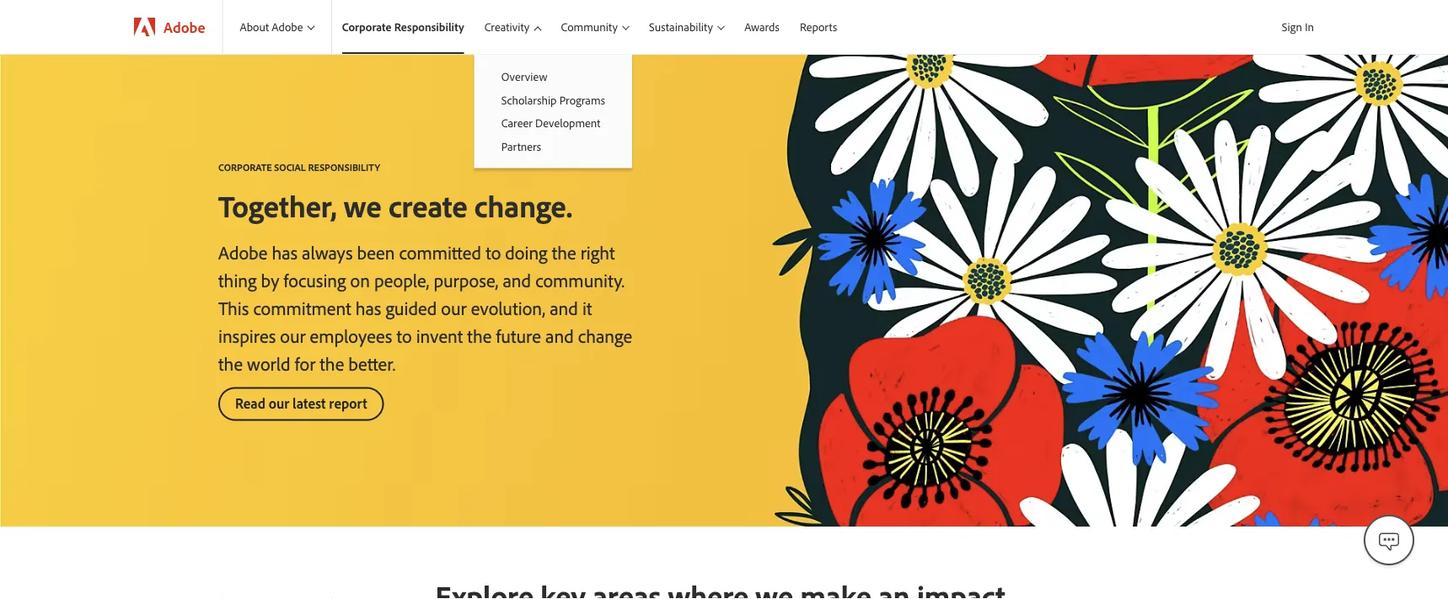 Task type: vqa. For each thing, say whether or not it's contained in the screenshot.
the topmost to
yes



Task type: locate. For each thing, give the bounding box(es) containing it.
corporate
[[342, 20, 392, 34], [218, 161, 272, 173]]

better.
[[348, 351, 395, 375]]

creativity button
[[474, 0, 551, 54]]

has down on
[[355, 296, 381, 319]]

2 horizontal spatial adobe
[[272, 20, 303, 34]]

our
[[441, 296, 467, 319], [280, 324, 306, 347], [269, 394, 289, 412]]

world
[[247, 351, 290, 375]]

has up by
[[272, 240, 298, 264]]

our down purpose,
[[441, 296, 467, 319]]

creativity
[[484, 20, 530, 34]]

0 horizontal spatial to
[[397, 324, 412, 347]]

the
[[552, 240, 576, 264], [467, 324, 492, 347], [218, 351, 243, 375], [320, 351, 344, 375]]

1 vertical spatial has
[[355, 296, 381, 319]]

the down inspires
[[218, 351, 243, 375]]

the left future
[[467, 324, 492, 347]]

right
[[580, 240, 615, 264]]

1 horizontal spatial corporate
[[342, 20, 392, 34]]

read our latest report
[[235, 394, 367, 412]]

committed
[[399, 240, 481, 264]]

adobe has always been committed to doing the right thing by focusing on people, purpose, and community. this commitment has guided our evolution, and it inspires our employees to invent the future and change the world for the better.
[[218, 240, 632, 375]]

partners link
[[474, 135, 632, 158]]

reports
[[800, 20, 837, 34]]

commitment
[[253, 296, 351, 319]]

awards link
[[734, 0, 790, 54]]

and up evolution, on the left of the page
[[503, 268, 531, 292]]

corporate social responsibility
[[218, 161, 380, 173]]

to
[[486, 240, 501, 264], [397, 324, 412, 347]]

our down commitment
[[280, 324, 306, 347]]

employees
[[310, 324, 392, 347]]

change
[[578, 324, 632, 347]]

adobe for adobe has always been committed to doing the right thing by focusing on people, purpose, and community. this commitment has guided our evolution, and it inspires our employees to invent the future and change the world for the better.
[[218, 240, 268, 264]]

read our latest report link
[[218, 387, 384, 421]]

sustainability button
[[639, 0, 734, 54]]

by
[[261, 268, 279, 292]]

has
[[272, 240, 298, 264], [355, 296, 381, 319]]

about
[[240, 20, 269, 34]]

read
[[235, 394, 265, 412]]

1 vertical spatial corporate
[[218, 161, 272, 173]]

adobe right about
[[272, 20, 303, 34]]

1 horizontal spatial adobe
[[218, 240, 268, 264]]

about adobe
[[240, 20, 303, 34]]

adobe inside adobe link
[[164, 17, 205, 36]]

corporate left 'responsibility' at the left
[[342, 20, 392, 34]]

corporate for corporate social responsibility
[[218, 161, 272, 173]]

sign
[[1282, 19, 1302, 34]]

focusing
[[284, 268, 346, 292]]

community button
[[551, 0, 639, 54]]

0 vertical spatial corporate
[[342, 20, 392, 34]]

0 vertical spatial our
[[441, 296, 467, 319]]

0 vertical spatial and
[[503, 268, 531, 292]]

to down guided
[[397, 324, 412, 347]]

adobe
[[164, 17, 205, 36], [272, 20, 303, 34], [218, 240, 268, 264]]

evolution,
[[471, 296, 545, 319]]

it
[[582, 296, 592, 319]]

0 horizontal spatial corporate
[[218, 161, 272, 173]]

adobe inside the adobe has always been committed to doing the right thing by focusing on people, purpose, and community. this commitment has guided our evolution, and it inspires our employees to invent the future and change the world for the better.
[[218, 240, 268, 264]]

sign in button
[[1278, 13, 1317, 41]]

and left the it
[[550, 296, 578, 319]]

guided
[[385, 296, 437, 319]]

adobe left about
[[164, 17, 205, 36]]

and
[[503, 268, 531, 292], [550, 296, 578, 319], [545, 324, 574, 347]]

group
[[474, 54, 632, 168]]

corporate responsibility link
[[332, 0, 474, 54]]

0 horizontal spatial adobe
[[164, 17, 205, 36]]

2 vertical spatial our
[[269, 394, 289, 412]]

inspires
[[218, 324, 276, 347]]

0 horizontal spatial has
[[272, 240, 298, 264]]

1 horizontal spatial to
[[486, 240, 501, 264]]

adobe up "thing"
[[218, 240, 268, 264]]

0 vertical spatial to
[[486, 240, 501, 264]]

latest
[[293, 394, 326, 412]]

and right future
[[545, 324, 574, 347]]

our right read
[[269, 394, 289, 412]]

2 vertical spatial and
[[545, 324, 574, 347]]

to left doing
[[486, 240, 501, 264]]

create
[[389, 186, 467, 225]]

corporate left social
[[218, 161, 272, 173]]

invent
[[416, 324, 463, 347]]

purpose,
[[434, 268, 498, 292]]



Task type: describe. For each thing, give the bounding box(es) containing it.
been
[[357, 240, 395, 264]]

corporate for corporate responsibility
[[342, 20, 392, 34]]

about adobe button
[[223, 0, 331, 54]]

together, we create change.
[[218, 186, 572, 225]]

community.
[[535, 268, 625, 292]]

the right for
[[320, 351, 344, 375]]

0 vertical spatial has
[[272, 240, 298, 264]]

overview
[[501, 69, 547, 84]]

people,
[[374, 268, 429, 292]]

career development
[[501, 116, 600, 130]]

for
[[295, 351, 315, 375]]

scholarship programs
[[501, 92, 605, 107]]

change.
[[474, 186, 572, 225]]

sign in
[[1282, 19, 1314, 34]]

scholarship programs link
[[474, 88, 632, 111]]

sustainability
[[649, 20, 713, 34]]

adobe inside about adobe popup button
[[272, 20, 303, 34]]

social
[[274, 161, 306, 173]]

thing
[[218, 268, 257, 292]]

community
[[561, 20, 618, 34]]

doing
[[505, 240, 547, 264]]

we
[[344, 186, 382, 225]]

the up community.
[[552, 240, 576, 264]]

corporate responsibility
[[342, 20, 464, 34]]

adobe link
[[117, 0, 222, 54]]

responsibility
[[394, 20, 464, 34]]

scholarship
[[501, 92, 557, 107]]

partners
[[501, 139, 541, 154]]

overview link
[[474, 65, 632, 88]]

career
[[501, 116, 532, 130]]

group containing overview
[[474, 54, 632, 168]]

reports link
[[790, 0, 847, 54]]

1 vertical spatial and
[[550, 296, 578, 319]]

1 vertical spatial to
[[397, 324, 412, 347]]

together,
[[218, 186, 337, 225]]

future
[[496, 324, 541, 347]]

report
[[329, 394, 367, 412]]

adobe for adobe
[[164, 17, 205, 36]]

awards
[[744, 20, 780, 34]]

programs
[[559, 92, 605, 107]]

this
[[218, 296, 249, 319]]

responsibility
[[308, 161, 380, 173]]

career development link
[[474, 111, 632, 135]]

in
[[1305, 19, 1314, 34]]

development
[[535, 116, 600, 130]]

always
[[302, 240, 353, 264]]

1 horizontal spatial has
[[355, 296, 381, 319]]

1 vertical spatial our
[[280, 324, 306, 347]]

on
[[350, 268, 370, 292]]



